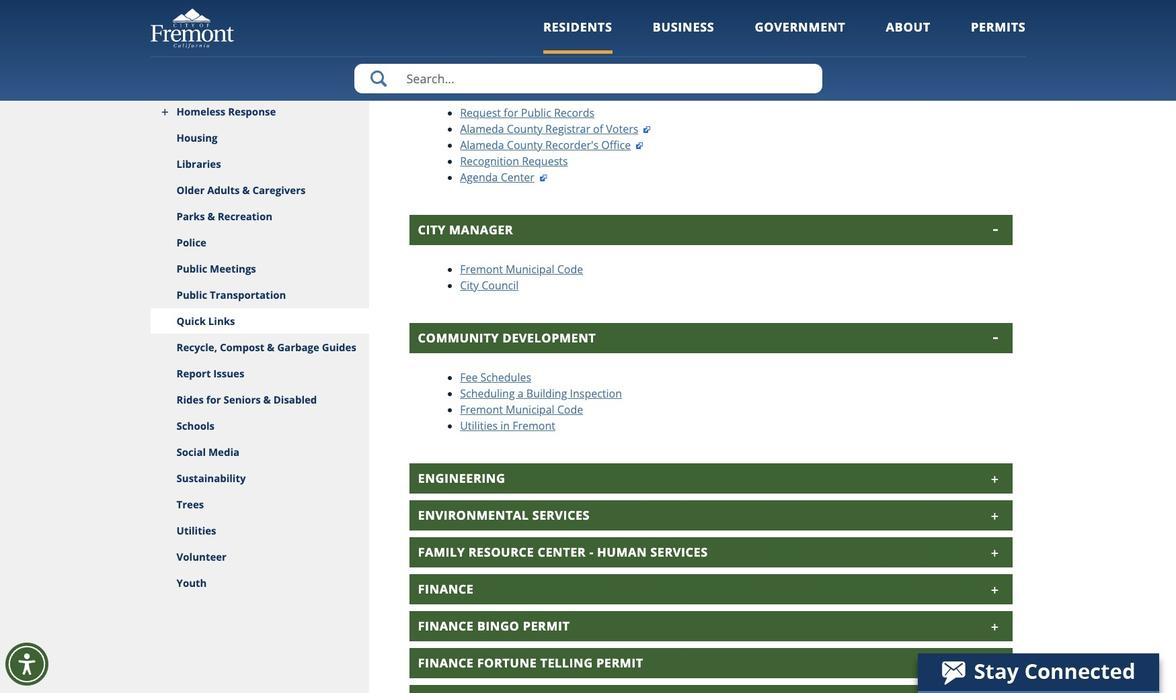 Task type: describe. For each thing, give the bounding box(es) containing it.
sustainability link
[[150, 466, 369, 492]]

transportation
[[210, 288, 286, 302]]

development
[[502, 330, 596, 346]]

compost &
[[220, 341, 275, 354]]

0 horizontal spatial &
[[207, 210, 215, 223]]

response
[[228, 105, 276, 118]]

human
[[597, 545, 647, 561]]

caregivers
[[252, 184, 306, 197]]

code inside fee schedules scheduling a building inspection fremont municipal code utilities in fremont
[[557, 403, 583, 417]]

alameda county recorder's office link
[[460, 138, 644, 153]]

0 vertical spatial permit
[[523, 619, 570, 635]]

a
[[518, 387, 524, 401]]

municipal inside fremont municipal code city council
[[506, 262, 554, 277]]

stay connected image
[[918, 654, 1158, 692]]

business
[[653, 19, 714, 35]]

1 county from the top
[[507, 122, 543, 136]]

city inside fremont municipal code city council
[[460, 278, 479, 293]]

parks & recreation link
[[150, 204, 369, 230]]

in
[[500, 419, 510, 434]]

older adults & caregivers
[[177, 184, 306, 197]]

report issues
[[177, 367, 244, 381]]

public inside request for public records alameda county registrar of voters alameda county recorder's office recognition requests agenda center
[[521, 105, 551, 120]]

records for request for public records
[[554, 13, 594, 28]]

utilities inside fee schedules scheduling a building inspection fremont municipal code utilities in fremont
[[460, 419, 498, 434]]

police link
[[150, 230, 369, 256]]

city council link
[[460, 278, 519, 293]]

registrar
[[545, 122, 590, 136]]

engineering
[[418, 471, 505, 487]]

scheduling a building inspection link
[[460, 387, 622, 401]]

housing link
[[150, 125, 369, 151]]

fremont inside fremont municipal code city council
[[460, 262, 503, 277]]

schools
[[177, 420, 215, 433]]

report
[[177, 367, 211, 381]]

public meetings link
[[150, 256, 369, 282]]

residents link
[[543, 19, 612, 54]]

0 vertical spatial &
[[242, 184, 250, 197]]

community development
[[418, 330, 596, 346]]

Search text field
[[354, 64, 822, 93]]

police
[[177, 236, 206, 249]]

rides
[[177, 393, 204, 407]]

resource
[[468, 545, 534, 561]]

recycle,
[[177, 341, 217, 354]]

records for request for public records alameda county registrar of voters alameda county recorder's office recognition requests agenda center
[[554, 105, 594, 120]]

recreation
[[218, 210, 272, 223]]

trees
[[177, 498, 204, 512]]

public transportation link
[[150, 282, 369, 309]]

utilities in fremont link
[[460, 419, 555, 434]]

fee schedules link
[[460, 370, 531, 385]]

code inside fremont municipal code city council
[[557, 262, 583, 277]]

public meetings
[[177, 262, 256, 276]]

2 vertical spatial fremont
[[513, 419, 555, 434]]

city clerk
[[418, 65, 488, 81]]

manager
[[449, 222, 513, 238]]

2 county from the top
[[507, 138, 543, 153]]

environmental services
[[418, 508, 590, 524]]

1 vertical spatial permit
[[596, 656, 643, 672]]

agenda
[[460, 170, 498, 185]]

2 alameda from the top
[[460, 138, 504, 153]]

1 alameda from the top
[[460, 122, 504, 136]]

social
[[177, 446, 206, 459]]

parks & recreation
[[177, 210, 272, 223]]

parks
[[177, 210, 205, 223]]

inspection
[[570, 387, 622, 401]]

libraries
[[177, 157, 221, 171]]

rides for seniors & disabled link
[[150, 387, 369, 414]]

schedules
[[480, 370, 531, 385]]

rides for seniors & disabled
[[177, 393, 317, 407]]

trees link
[[150, 492, 369, 518]]

2 fremont municipal code link from the top
[[460, 403, 583, 417]]

fee schedules scheduling a building inspection fremont municipal code utilities in fremont
[[460, 370, 622, 434]]

seniors
[[224, 393, 261, 407]]

community
[[418, 330, 499, 346]]

older adults & caregivers link
[[150, 178, 369, 204]]

request for public records
[[460, 13, 594, 28]]

1 vertical spatial center
[[538, 545, 586, 561]]

recognition
[[460, 154, 519, 169]]

finance fortune telling permit
[[418, 656, 643, 672]]

schools link
[[150, 414, 369, 440]]

government link
[[755, 19, 846, 54]]

issues
[[213, 367, 244, 381]]

housing
[[177, 131, 218, 145]]

1 request for public records link from the top
[[460, 13, 594, 28]]

scheduling
[[460, 387, 515, 401]]

municipal inside fee schedules scheduling a building inspection fremont municipal code utilities in fremont
[[506, 403, 554, 417]]

clerk
[[449, 65, 488, 81]]



Task type: vqa. For each thing, say whether or not it's contained in the screenshot.
Youth Advisory Commission
no



Task type: locate. For each thing, give the bounding box(es) containing it.
office
[[601, 138, 631, 153]]

sustainability
[[177, 472, 246, 485]]

recycle, compost & garbage guides link
[[150, 335, 369, 361]]

recycle, compost & garbage guides
[[177, 341, 356, 354]]

1 vertical spatial fremont municipal code link
[[460, 403, 583, 417]]

request for public records link
[[460, 13, 594, 28], [460, 105, 594, 120]]

about
[[886, 19, 931, 35]]

2 records from the top
[[554, 105, 594, 120]]

2 vertical spatial city
[[460, 278, 479, 293]]

1 records from the top
[[554, 13, 594, 28]]

0 vertical spatial records
[[554, 13, 594, 28]]

permit up "finance fortune telling permit"
[[523, 619, 570, 635]]

1 vertical spatial request
[[460, 105, 501, 120]]

2 vertical spatial &
[[263, 393, 271, 407]]

1 horizontal spatial &
[[242, 184, 250, 197]]

finance left bingo
[[418, 619, 474, 635]]

0 vertical spatial center
[[501, 170, 534, 185]]

media
[[208, 446, 239, 459]]

about link
[[886, 19, 931, 54]]

1 vertical spatial records
[[554, 105, 594, 120]]

0 horizontal spatial permit
[[523, 619, 570, 635]]

city left clerk
[[418, 65, 446, 81]]

social media
[[177, 446, 239, 459]]

1 request from the top
[[460, 13, 501, 28]]

requests
[[522, 154, 568, 169]]

finance bingo permit
[[418, 619, 570, 635]]

-
[[589, 545, 594, 561]]

request down clerk
[[460, 105, 501, 120]]

bingo
[[477, 619, 519, 635]]

public
[[521, 13, 551, 28], [521, 105, 551, 120], [177, 262, 207, 276], [177, 288, 207, 302]]

meetings
[[210, 262, 256, 276]]

center
[[501, 170, 534, 185], [538, 545, 586, 561]]

city manager
[[418, 222, 513, 238]]

youth link
[[150, 571, 369, 597]]

permits
[[971, 19, 1026, 35]]

center down recognition requests link
[[501, 170, 534, 185]]

volunteer
[[177, 551, 227, 564]]

city for city clerk
[[418, 65, 446, 81]]

services right human
[[650, 545, 708, 561]]

0 vertical spatial code
[[557, 262, 583, 277]]

for for request for public records alameda county registrar of voters alameda county recorder's office recognition requests agenda center
[[504, 105, 518, 120]]

county up alameda county recorder's office link
[[507, 122, 543, 136]]

0 vertical spatial fremont
[[460, 262, 503, 277]]

utilities
[[460, 419, 498, 434], [177, 524, 216, 538]]

permit right telling
[[596, 656, 643, 672]]

1 fremont municipal code link from the top
[[460, 262, 583, 277]]

fremont right in
[[513, 419, 555, 434]]

building
[[526, 387, 567, 401]]

& right seniors
[[263, 393, 271, 407]]

garbage
[[277, 341, 319, 354]]

for left residents
[[504, 13, 518, 28]]

city left "council"
[[460, 278, 479, 293]]

city
[[418, 65, 446, 81], [418, 222, 446, 238], [460, 278, 479, 293]]

volunteer link
[[150, 545, 369, 571]]

1 vertical spatial fremont
[[460, 403, 503, 417]]

homeless response link
[[150, 99, 369, 125]]

1 finance from the top
[[418, 582, 474, 598]]

homeless
[[177, 105, 225, 118]]

2 municipal from the top
[[506, 403, 554, 417]]

permit
[[523, 619, 570, 635], [596, 656, 643, 672]]

0 horizontal spatial center
[[501, 170, 534, 185]]

services up family resource center - human services
[[532, 508, 590, 524]]

1 horizontal spatial permit
[[596, 656, 643, 672]]

0 vertical spatial municipal
[[506, 262, 554, 277]]

council
[[482, 278, 519, 293]]

records up registrar
[[554, 105, 594, 120]]

0 horizontal spatial utilities
[[177, 524, 216, 538]]

0 vertical spatial for
[[504, 13, 518, 28]]

request up clerk
[[460, 13, 501, 28]]

fortune
[[477, 656, 537, 672]]

2 vertical spatial for
[[206, 393, 221, 407]]

telling
[[540, 656, 593, 672]]

records up "search" text box
[[554, 13, 594, 28]]

family
[[418, 545, 465, 561]]

adults
[[207, 184, 240, 197]]

fremont municipal code link down a at left bottom
[[460, 403, 583, 417]]

for for rides for seniors & disabled
[[206, 393, 221, 407]]

utilities up volunteer
[[177, 524, 216, 538]]

county up recognition requests link
[[507, 138, 543, 153]]

2 finance from the top
[[418, 619, 474, 635]]

0 vertical spatial finance
[[418, 582, 474, 598]]

for right rides
[[206, 393, 221, 407]]

1 vertical spatial finance
[[418, 619, 474, 635]]

records
[[554, 13, 594, 28], [554, 105, 594, 120]]

voters
[[606, 122, 638, 136]]

& right adults
[[242, 184, 250, 197]]

for up "alameda county registrar of voters" "link"
[[504, 105, 518, 120]]

permits link
[[971, 19, 1026, 54]]

social media link
[[150, 440, 369, 466]]

1 vertical spatial utilities
[[177, 524, 216, 538]]

1 horizontal spatial services
[[650, 545, 708, 561]]

1 vertical spatial request for public records link
[[460, 105, 594, 120]]

0 horizontal spatial services
[[532, 508, 590, 524]]

fremont municipal code city council
[[460, 262, 583, 293]]

2 request for public records link from the top
[[460, 105, 594, 120]]

0 vertical spatial request for public records link
[[460, 13, 594, 28]]

finance down family
[[418, 582, 474, 598]]

1 code from the top
[[557, 262, 583, 277]]

municipal
[[506, 262, 554, 277], [506, 403, 554, 417]]

0 vertical spatial city
[[418, 65, 446, 81]]

center inside request for public records alameda county registrar of voters alameda county recorder's office recognition requests agenda center
[[501, 170, 534, 185]]

report issues link
[[150, 361, 369, 387]]

1 horizontal spatial center
[[538, 545, 586, 561]]

older
[[177, 184, 205, 197]]

recognition requests link
[[460, 154, 568, 169]]

1 vertical spatial for
[[504, 105, 518, 120]]

guides
[[322, 341, 356, 354]]

disabled
[[273, 393, 317, 407]]

fremont up city council link
[[460, 262, 503, 277]]

1 vertical spatial code
[[557, 403, 583, 417]]

utilities left in
[[460, 419, 498, 434]]

finance for finance fortune telling permit
[[418, 656, 474, 672]]

1 vertical spatial services
[[650, 545, 708, 561]]

business link
[[653, 19, 714, 54]]

2 horizontal spatial &
[[263, 393, 271, 407]]

0 vertical spatial fremont municipal code link
[[460, 262, 583, 277]]

residents
[[543, 19, 612, 35]]

1 vertical spatial city
[[418, 222, 446, 238]]

2 code from the top
[[557, 403, 583, 417]]

1 vertical spatial alameda
[[460, 138, 504, 153]]

links
[[208, 315, 235, 328]]

county
[[507, 122, 543, 136], [507, 138, 543, 153]]

2 vertical spatial finance
[[418, 656, 474, 672]]

& right parks
[[207, 210, 215, 223]]

1 vertical spatial municipal
[[506, 403, 554, 417]]

0 vertical spatial request
[[460, 13, 501, 28]]

records inside request for public records alameda county registrar of voters alameda county recorder's office recognition requests agenda center
[[554, 105, 594, 120]]

1 vertical spatial &
[[207, 210, 215, 223]]

utilities link
[[150, 518, 369, 545]]

municipal down a at left bottom
[[506, 403, 554, 417]]

0 vertical spatial services
[[532, 508, 590, 524]]

request inside request for public records alameda county registrar of voters alameda county recorder's office recognition requests agenda center
[[460, 105, 501, 120]]

for inside request for public records alameda county registrar of voters alameda county recorder's office recognition requests agenda center
[[504, 105, 518, 120]]

finance for finance
[[418, 582, 474, 598]]

0 vertical spatial county
[[507, 122, 543, 136]]

city for city manager
[[418, 222, 446, 238]]

2 request from the top
[[460, 105, 501, 120]]

environmental
[[418, 508, 529, 524]]

0 vertical spatial alameda
[[460, 122, 504, 136]]

quick
[[177, 315, 206, 328]]

fremont down scheduling
[[460, 403, 503, 417]]

agenda center link
[[460, 170, 548, 185]]

municipal up "council"
[[506, 262, 554, 277]]

request for public records alameda county registrar of voters alameda county recorder's office recognition requests agenda center
[[460, 105, 638, 185]]

fee
[[460, 370, 478, 385]]

for for request for public records
[[504, 13, 518, 28]]

1 municipal from the top
[[506, 262, 554, 277]]

request
[[460, 13, 501, 28], [460, 105, 501, 120]]

alameda
[[460, 122, 504, 136], [460, 138, 504, 153]]

finance for finance bingo permit
[[418, 619, 474, 635]]

request for request for public records
[[460, 13, 501, 28]]

public transportation
[[177, 288, 286, 302]]

of
[[593, 122, 603, 136]]

finance down finance bingo permit
[[418, 656, 474, 672]]

request for request for public records alameda county registrar of voters alameda county recorder's office recognition requests agenda center
[[460, 105, 501, 120]]

3 finance from the top
[[418, 656, 474, 672]]

for
[[504, 13, 518, 28], [504, 105, 518, 120], [206, 393, 221, 407]]

government
[[755, 19, 846, 35]]

recorder's
[[545, 138, 599, 153]]

city left the manager
[[418, 222, 446, 238]]

&
[[242, 184, 250, 197], [207, 210, 215, 223], [263, 393, 271, 407]]

youth
[[177, 577, 207, 590]]

homeless response
[[177, 105, 276, 118]]

center left -
[[538, 545, 586, 561]]

1 horizontal spatial utilities
[[460, 419, 498, 434]]

fremont
[[460, 262, 503, 277], [460, 403, 503, 417], [513, 419, 555, 434]]

1 vertical spatial county
[[507, 138, 543, 153]]

fremont municipal code link up "council"
[[460, 262, 583, 277]]

0 vertical spatial utilities
[[460, 419, 498, 434]]

family resource center - human services
[[418, 545, 708, 561]]



